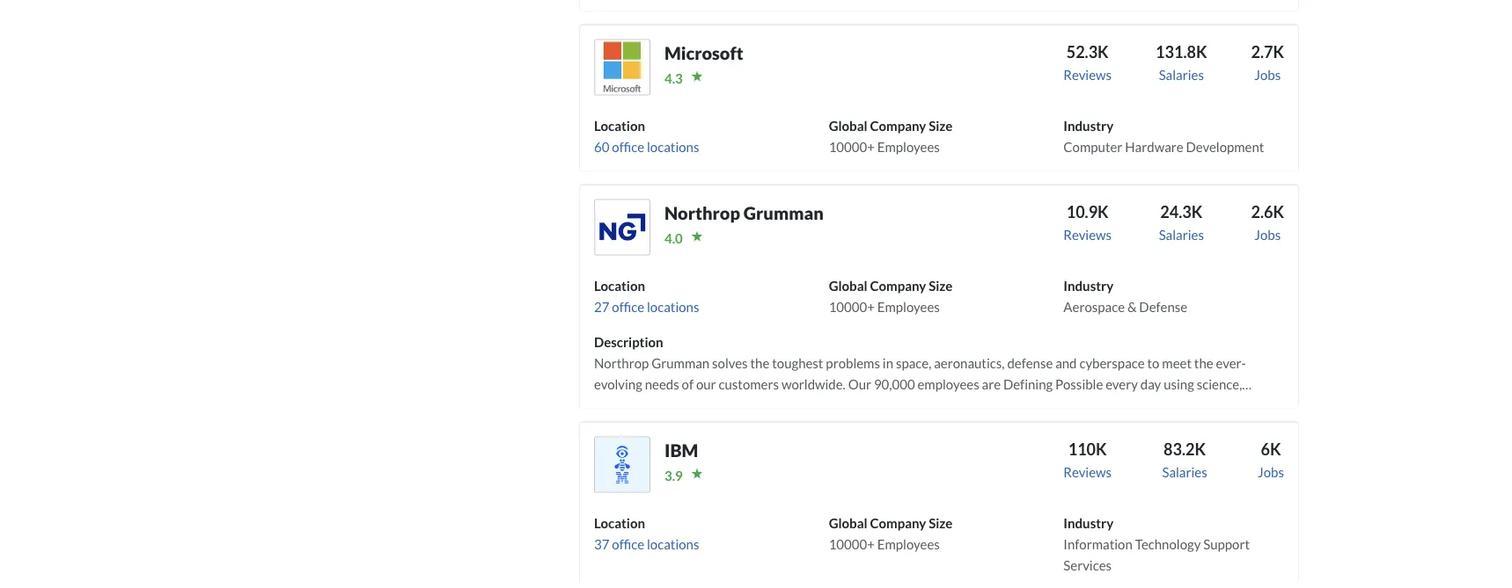 Task type: describe. For each thing, give the bounding box(es) containing it.
salaries for northrop grumman
[[1159, 227, 1204, 243]]

10000+ for microsoft
[[829, 139, 875, 155]]

reviews for microsoft
[[1064, 67, 1112, 83]]

jobs for microsoft
[[1255, 67, 1281, 83]]

reviews for ibm
[[1064, 465, 1112, 480]]

industry computer hardware development
[[1064, 118, 1265, 155]]

110k reviews
[[1064, 440, 1112, 480]]

10000+ for northrop grumman
[[829, 299, 875, 315]]

industry for ibm
[[1064, 516, 1114, 531]]

global company size 10000+ employees for northrop grumman
[[829, 278, 953, 315]]

2.6k
[[1251, 202, 1284, 222]]

37 office locations link
[[594, 537, 699, 553]]

10000+ for ibm
[[829, 537, 875, 553]]

24.3k salaries
[[1159, 202, 1204, 243]]

support
[[1204, 537, 1250, 553]]

employees for northrop grumman
[[877, 299, 940, 315]]

4.3
[[665, 70, 683, 86]]

information
[[1064, 537, 1133, 553]]

northrop grumman image
[[594, 200, 651, 256]]

location 60 office locations
[[594, 118, 699, 155]]

locations for northrop grumman
[[647, 299, 699, 315]]

110k
[[1068, 440, 1107, 459]]

&
[[1128, 299, 1137, 315]]

10.9k
[[1067, 202, 1109, 222]]

computer
[[1064, 139, 1123, 155]]

27
[[594, 299, 610, 315]]

microsoft
[[665, 43, 744, 64]]

company for ibm
[[870, 516, 926, 531]]

131.8k
[[1156, 42, 1207, 61]]

office for northrop grumman
[[612, 299, 644, 315]]

office for ibm
[[612, 537, 644, 553]]

global for northrop grumman
[[829, 278, 868, 294]]

10.9k reviews
[[1064, 202, 1112, 243]]

global company size 10000+ employees for ibm
[[829, 516, 953, 553]]

industry aerospace & defense
[[1064, 278, 1188, 315]]

size for northrop grumman
[[929, 278, 953, 294]]

industry for microsoft
[[1064, 118, 1114, 134]]

37
[[594, 537, 610, 553]]

location for microsoft
[[594, 118, 645, 134]]

60
[[594, 139, 610, 155]]

52.3k
[[1067, 42, 1109, 61]]

4.0
[[665, 230, 683, 246]]

industry information technology support services
[[1064, 516, 1250, 574]]

employees for ibm
[[877, 537, 940, 553]]

industry for northrop grumman
[[1064, 278, 1114, 294]]

size for microsoft
[[929, 118, 953, 134]]



Task type: vqa. For each thing, say whether or not it's contained in the screenshot.


Task type: locate. For each thing, give the bounding box(es) containing it.
locations up the description
[[647, 299, 699, 315]]

1 10000+ from the top
[[829, 139, 875, 155]]

2 vertical spatial industry
[[1064, 516, 1114, 531]]

0 vertical spatial industry
[[1064, 118, 1114, 134]]

10000+
[[829, 139, 875, 155], [829, 299, 875, 315], [829, 537, 875, 553]]

27 office locations link
[[594, 299, 699, 315]]

1 size from the top
[[929, 118, 953, 134]]

global for ibm
[[829, 516, 868, 531]]

2 vertical spatial jobs
[[1258, 465, 1284, 480]]

microsoft image
[[594, 39, 651, 96]]

1 vertical spatial jobs
[[1255, 227, 1281, 243]]

northrop grumman
[[665, 203, 824, 224]]

location up '60'
[[594, 118, 645, 134]]

company for northrop grumman
[[870, 278, 926, 294]]

2 vertical spatial company
[[870, 516, 926, 531]]

1 reviews from the top
[[1064, 67, 1112, 83]]

0 vertical spatial size
[[929, 118, 953, 134]]

salaries down 131.8k on the top right of page
[[1159, 67, 1204, 83]]

global for microsoft
[[829, 118, 868, 134]]

1 vertical spatial reviews
[[1064, 227, 1112, 243]]

jobs down the 2.7k
[[1255, 67, 1281, 83]]

location for ibm
[[594, 516, 645, 531]]

services
[[1064, 558, 1112, 574]]

2 industry from the top
[[1064, 278, 1114, 294]]

2 employees from the top
[[877, 299, 940, 315]]

1 vertical spatial locations
[[647, 299, 699, 315]]

3 location from the top
[[594, 516, 645, 531]]

3 10000+ from the top
[[829, 537, 875, 553]]

hardware
[[1125, 139, 1184, 155]]

3 global from the top
[[829, 516, 868, 531]]

0 vertical spatial jobs
[[1255, 67, 1281, 83]]

2 global company size 10000+ employees from the top
[[829, 278, 953, 315]]

office right 37
[[612, 537, 644, 553]]

3 office from the top
[[612, 537, 644, 553]]

reviews down 52.3k
[[1064, 67, 1112, 83]]

development
[[1186, 139, 1265, 155]]

2 vertical spatial global company size 10000+ employees
[[829, 516, 953, 553]]

location
[[594, 118, 645, 134], [594, 278, 645, 294], [594, 516, 645, 531]]

industry up aerospace
[[1064, 278, 1114, 294]]

0 vertical spatial company
[[870, 118, 926, 134]]

1 vertical spatial location
[[594, 278, 645, 294]]

reviews
[[1064, 67, 1112, 83], [1064, 227, 1112, 243], [1064, 465, 1112, 480]]

jobs inside 2.7k jobs
[[1255, 67, 1281, 83]]

83.2k salaries
[[1162, 440, 1208, 480]]

2 vertical spatial location
[[594, 516, 645, 531]]

locations down 4.3
[[647, 139, 699, 155]]

6k
[[1261, 440, 1281, 459]]

0 vertical spatial reviews
[[1064, 67, 1112, 83]]

60 office locations link
[[594, 139, 699, 155]]

1 location from the top
[[594, 118, 645, 134]]

52.3k reviews
[[1064, 42, 1112, 83]]

salaries down 24.3k
[[1159, 227, 1204, 243]]

0 vertical spatial locations
[[647, 139, 699, 155]]

0 vertical spatial global
[[829, 118, 868, 134]]

salaries for ibm
[[1162, 465, 1208, 480]]

industry up information
[[1064, 516, 1114, 531]]

2.7k jobs
[[1251, 42, 1284, 83]]

jobs
[[1255, 67, 1281, 83], [1255, 227, 1281, 243], [1258, 465, 1284, 480]]

3 reviews from the top
[[1064, 465, 1112, 480]]

0 vertical spatial 10000+
[[829, 139, 875, 155]]

employees for microsoft
[[877, 139, 940, 155]]

3 locations from the top
[[647, 537, 699, 553]]

jobs down 6k
[[1258, 465, 1284, 480]]

industry inside industry information technology support services
[[1064, 516, 1114, 531]]

0 vertical spatial location
[[594, 118, 645, 134]]

3 global company size 10000+ employees from the top
[[829, 516, 953, 553]]

2 office from the top
[[612, 299, 644, 315]]

salaries inside 131.8k salaries
[[1159, 67, 1204, 83]]

0 vertical spatial employees
[[877, 139, 940, 155]]

company for microsoft
[[870, 118, 926, 134]]

description
[[594, 334, 663, 350]]

3 employees from the top
[[877, 537, 940, 553]]

2 vertical spatial locations
[[647, 537, 699, 553]]

2.6k jobs
[[1251, 202, 1284, 243]]

locations inside location 27 office locations
[[647, 299, 699, 315]]

global
[[829, 118, 868, 134], [829, 278, 868, 294], [829, 516, 868, 531]]

employees
[[877, 139, 940, 155], [877, 299, 940, 315], [877, 537, 940, 553]]

2 vertical spatial size
[[929, 516, 953, 531]]

1 vertical spatial 10000+
[[829, 299, 875, 315]]

locations for ibm
[[647, 537, 699, 553]]

2 vertical spatial employees
[[877, 537, 940, 553]]

northrop
[[665, 203, 740, 224]]

2 vertical spatial 10000+
[[829, 537, 875, 553]]

24.3k
[[1161, 202, 1203, 222]]

ibm image
[[594, 437, 651, 494]]

1 vertical spatial company
[[870, 278, 926, 294]]

locations inside location 60 office locations
[[647, 139, 699, 155]]

office right 27 on the left bottom of the page
[[612, 299, 644, 315]]

1 employees from the top
[[877, 139, 940, 155]]

industry
[[1064, 118, 1114, 134], [1064, 278, 1114, 294], [1064, 516, 1114, 531]]

reviews for northrop grumman
[[1064, 227, 1112, 243]]

1 global company size 10000+ employees from the top
[[829, 118, 953, 155]]

2 vertical spatial office
[[612, 537, 644, 553]]

location 27 office locations
[[594, 278, 699, 315]]

size for ibm
[[929, 516, 953, 531]]

jobs for ibm
[[1258, 465, 1284, 480]]

2 vertical spatial reviews
[[1064, 465, 1112, 480]]

location inside location 37 office locations
[[594, 516, 645, 531]]

1 vertical spatial industry
[[1064, 278, 1114, 294]]

3 industry from the top
[[1064, 516, 1114, 531]]

1 office from the top
[[612, 139, 644, 155]]

salaries down 83.2k
[[1162, 465, 1208, 480]]

location inside location 60 office locations
[[594, 118, 645, 134]]

3 company from the top
[[870, 516, 926, 531]]

company
[[870, 118, 926, 134], [870, 278, 926, 294], [870, 516, 926, 531]]

location 37 office locations
[[594, 516, 699, 553]]

location up 37
[[594, 516, 645, 531]]

2 vertical spatial global
[[829, 516, 868, 531]]

office inside location 37 office locations
[[612, 537, 644, 553]]

2.7k
[[1251, 42, 1284, 61]]

1 vertical spatial global company size 10000+ employees
[[829, 278, 953, 315]]

1 industry from the top
[[1064, 118, 1114, 134]]

3 size from the top
[[929, 516, 953, 531]]

global company size 10000+ employees
[[829, 118, 953, 155], [829, 278, 953, 315], [829, 516, 953, 553]]

industry up computer
[[1064, 118, 1114, 134]]

2 global from the top
[[829, 278, 868, 294]]

0 vertical spatial salaries
[[1159, 67, 1204, 83]]

1 vertical spatial global
[[829, 278, 868, 294]]

salaries
[[1159, 67, 1204, 83], [1159, 227, 1204, 243], [1162, 465, 1208, 480]]

jobs down 2.6k
[[1255, 227, 1281, 243]]

office inside location 60 office locations
[[612, 139, 644, 155]]

defense
[[1139, 299, 1188, 315]]

2 10000+ from the top
[[829, 299, 875, 315]]

131.8k salaries
[[1156, 42, 1207, 83]]

size
[[929, 118, 953, 134], [929, 278, 953, 294], [929, 516, 953, 531]]

3.9
[[665, 468, 683, 484]]

jobs inside 2.6k jobs
[[1255, 227, 1281, 243]]

aerospace
[[1064, 299, 1125, 315]]

2 locations from the top
[[647, 299, 699, 315]]

office
[[612, 139, 644, 155], [612, 299, 644, 315], [612, 537, 644, 553]]

1 company from the top
[[870, 118, 926, 134]]

2 location from the top
[[594, 278, 645, 294]]

industry inside industry aerospace & defense
[[1064, 278, 1114, 294]]

1 locations from the top
[[647, 139, 699, 155]]

global company size 10000+ employees for microsoft
[[829, 118, 953, 155]]

location inside location 27 office locations
[[594, 278, 645, 294]]

2 size from the top
[[929, 278, 953, 294]]

jobs for northrop grumman
[[1255, 227, 1281, 243]]

ibm
[[665, 441, 698, 462]]

office for microsoft
[[612, 139, 644, 155]]

grumman
[[744, 203, 824, 224]]

reviews down 110k
[[1064, 465, 1112, 480]]

2 company from the top
[[870, 278, 926, 294]]

0 vertical spatial office
[[612, 139, 644, 155]]

office right '60'
[[612, 139, 644, 155]]

locations
[[647, 139, 699, 155], [647, 299, 699, 315], [647, 537, 699, 553]]

1 global from the top
[[829, 118, 868, 134]]

industry inside the industry computer hardware development
[[1064, 118, 1114, 134]]

2 vertical spatial salaries
[[1162, 465, 1208, 480]]

1 vertical spatial office
[[612, 299, 644, 315]]

1 vertical spatial employees
[[877, 299, 940, 315]]

0 vertical spatial global company size 10000+ employees
[[829, 118, 953, 155]]

location up 27 on the left bottom of the page
[[594, 278, 645, 294]]

6k jobs
[[1258, 440, 1284, 480]]

83.2k
[[1164, 440, 1206, 459]]

office inside location 27 office locations
[[612, 299, 644, 315]]

salaries for microsoft
[[1159, 67, 1204, 83]]

locations down 3.9
[[647, 537, 699, 553]]

technology
[[1135, 537, 1201, 553]]

1 vertical spatial size
[[929, 278, 953, 294]]

locations inside location 37 office locations
[[647, 537, 699, 553]]

1 vertical spatial salaries
[[1159, 227, 1204, 243]]

reviews down 10.9k at the right
[[1064, 227, 1112, 243]]

location for northrop grumman
[[594, 278, 645, 294]]

2 reviews from the top
[[1064, 227, 1112, 243]]

locations for microsoft
[[647, 139, 699, 155]]



